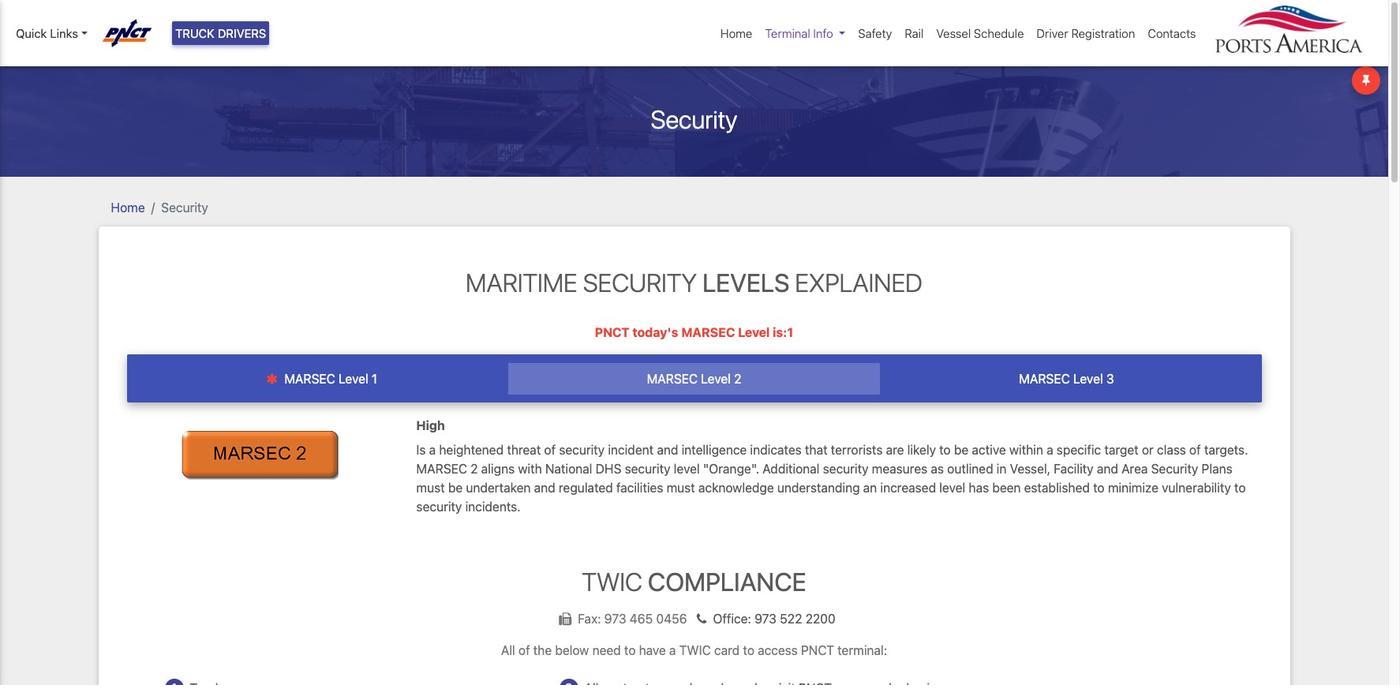 Task type: describe. For each thing, give the bounding box(es) containing it.
level left is:1
[[738, 325, 770, 340]]

access
[[758, 644, 798, 658]]

office:
[[713, 612, 752, 626]]

indicates
[[751, 443, 802, 457]]

incidents.
[[466, 499, 521, 514]]

in
[[997, 462, 1007, 476]]

0 vertical spatial be
[[955, 443, 969, 457]]

or
[[1143, 443, 1154, 457]]

522
[[780, 612, 803, 626]]

card
[[715, 644, 740, 658]]

"orange".
[[703, 462, 760, 476]]

targets.
[[1205, 443, 1249, 457]]

need
[[593, 644, 621, 658]]

outlined
[[948, 462, 994, 476]]

1 horizontal spatial twic
[[680, 644, 711, 658]]

safety link
[[852, 18, 899, 49]]

has
[[969, 481, 990, 495]]

3
[[1107, 372, 1115, 386]]

truck drivers link
[[172, 21, 270, 45]]

marsec for marsec level 1
[[285, 372, 335, 386]]

target
[[1105, 443, 1139, 457]]

1 vertical spatial home link
[[111, 200, 145, 214]]

quick links link
[[16, 24, 87, 42]]

increased
[[881, 481, 937, 495]]

facility
[[1054, 462, 1094, 476]]

1 horizontal spatial home
[[721, 26, 753, 40]]

the
[[534, 644, 552, 658]]

regulated
[[559, 481, 613, 495]]

contacts link
[[1142, 18, 1203, 49]]

plans
[[1202, 462, 1233, 476]]

office: 973 522 2200 link
[[691, 612, 836, 626]]

0456
[[657, 612, 687, 626]]

maritime
[[466, 267, 578, 297]]

quick
[[16, 26, 47, 40]]

been
[[993, 481, 1021, 495]]

level for marsec level 2
[[701, 372, 731, 386]]

1 horizontal spatial pnct
[[801, 644, 835, 658]]

aligns
[[481, 462, 515, 476]]

level for marsec level 3
[[1074, 372, 1104, 386]]

marsec level 1 link
[[136, 363, 508, 395]]

marsec level 3 link
[[881, 363, 1253, 395]]

0 horizontal spatial twic
[[582, 567, 643, 597]]

within
[[1010, 443, 1044, 457]]

high
[[417, 419, 445, 433]]

security down terrorists at the right bottom of the page
[[823, 462, 869, 476]]

2200
[[806, 612, 836, 626]]

fax: 973 465 0456
[[578, 612, 691, 626]]

vessel schedule
[[937, 26, 1025, 40]]

0 horizontal spatial home
[[111, 200, 145, 214]]

marsec level 2 link
[[508, 363, 881, 395]]

0 horizontal spatial a
[[429, 443, 436, 457]]

2 horizontal spatial of
[[1190, 443, 1202, 457]]

vessel,
[[1010, 462, 1051, 476]]

minimize
[[1109, 481, 1159, 495]]

is a heightened threat of security incident and intelligence indicates that terrorists are likely to be active within a specific target or class of targets. marsec 2 aligns with national dhs security level "orange". additional security measures as outlined in vessel, facility and area security plans must be undertaken and regulated facilities must acknowledge understanding an increased level has been established to minimize vulnerability to security incidents.
[[417, 443, 1249, 514]]

1 must from the left
[[417, 481, 445, 495]]

0 horizontal spatial level
[[674, 462, 700, 476]]

all of the below need to have a twic card to access pnct terminal:
[[501, 644, 888, 658]]

class
[[1158, 443, 1187, 457]]

level for marsec level 1
[[339, 372, 369, 386]]

465
[[630, 612, 653, 626]]

phone image
[[691, 613, 713, 625]]

marsec for marsec level 2
[[647, 372, 698, 386]]

marsec inside the is a heightened threat of security incident and intelligence indicates that terrorists are likely to be active within a specific target or class of targets. marsec 2 aligns with national dhs security level "orange". additional security measures as outlined in vessel, facility and area security plans must be undertaken and regulated facilities must acknowledge understanding an increased level has been established to minimize vulnerability to security incidents.
[[417, 462, 468, 476]]

terminal info
[[765, 26, 834, 40]]

that
[[805, 443, 828, 457]]

1 horizontal spatial and
[[657, 443, 679, 457]]

2 must from the left
[[667, 481, 695, 495]]

marsec up marsec level 2 in the bottom of the page
[[682, 325, 735, 340]]

terminal info link
[[759, 18, 852, 49]]

have
[[639, 644, 666, 658]]

office: 973 522 2200
[[713, 612, 836, 626]]

terrorists
[[831, 443, 883, 457]]

to down "targets."
[[1235, 481, 1246, 495]]

security inside the is a heightened threat of security incident and intelligence indicates that terrorists are likely to be active within a specific target or class of targets. marsec 2 aligns with national dhs security level "orange". additional security measures as outlined in vessel, facility and area security plans must be undertaken and regulated facilities must acknowledge understanding an increased level has been established to minimize vulnerability to security incidents.
[[1152, 462, 1199, 476]]

heightened
[[439, 443, 504, 457]]

specific
[[1057, 443, 1102, 457]]

compliance
[[648, 567, 807, 597]]



Task type: vqa. For each thing, say whether or not it's contained in the screenshot.
MARSEC within Is a heightened threat of security incident and intelligence indicates that terrorists are likely to be active within a specific target or class of targets. MARSEC 2 aligns with National DHS security level "Orange". Additional security measures as outlined in Vessel, Facility and Area Security Plans must be undertaken and regulated facilities must acknowledge understanding an increased level has been established to minimize vulnerability to security incidents.
yes



Task type: locate. For each thing, give the bounding box(es) containing it.
1 horizontal spatial a
[[670, 644, 676, 658]]

0 vertical spatial home
[[721, 26, 753, 40]]

2 horizontal spatial a
[[1047, 443, 1054, 457]]

acknowledge
[[699, 481, 774, 495]]

dhs
[[596, 462, 622, 476]]

pnct
[[595, 325, 630, 340], [801, 644, 835, 658]]

1 horizontal spatial level
[[940, 481, 966, 495]]

pnct down 2200
[[801, 644, 835, 658]]

additional
[[763, 462, 820, 476]]

0 vertical spatial level
[[674, 462, 700, 476]]

1 horizontal spatial 2
[[734, 372, 742, 386]]

2 down heightened
[[471, 462, 478, 476]]

below
[[555, 644, 589, 658]]

0 horizontal spatial 2
[[471, 462, 478, 476]]

marsec left 3
[[1020, 372, 1071, 386]]

are
[[886, 443, 905, 457]]

be up outlined at the bottom of the page
[[955, 443, 969, 457]]

driver registration link
[[1031, 18, 1142, 49]]

marsec down 'is'
[[417, 462, 468, 476]]

level down as on the bottom right
[[940, 481, 966, 495]]

0 horizontal spatial home link
[[111, 200, 145, 214]]

2 973 from the left
[[755, 612, 777, 626]]

0 horizontal spatial be
[[448, 481, 463, 495]]

to left have
[[625, 644, 636, 658]]

levels
[[703, 267, 790, 297]]

0 horizontal spatial and
[[534, 481, 556, 495]]

national
[[546, 462, 593, 476]]

0 vertical spatial 2
[[734, 372, 742, 386]]

quick links
[[16, 26, 78, 40]]

maritime security levels explained
[[466, 267, 923, 297]]

home
[[721, 26, 753, 40], [111, 200, 145, 214]]

fax:
[[578, 612, 601, 626]]

973 for fax:
[[605, 612, 627, 626]]

marsec level 1
[[281, 372, 377, 386]]

of right class
[[1190, 443, 1202, 457]]

1 vertical spatial home
[[111, 200, 145, 214]]

vessel
[[937, 26, 971, 40]]

with
[[518, 462, 542, 476]]

understanding
[[778, 481, 860, 495]]

measures
[[872, 462, 928, 476]]

1 horizontal spatial home link
[[715, 18, 759, 49]]

truck
[[175, 26, 215, 40]]

tab list containing marsec level 1
[[127, 355, 1262, 403]]

home link
[[715, 18, 759, 49], [111, 200, 145, 214]]

to right 'card'
[[743, 644, 755, 658]]

today's
[[633, 325, 679, 340]]

active
[[972, 443, 1007, 457]]

0 vertical spatial and
[[657, 443, 679, 457]]

2
[[734, 372, 742, 386], [471, 462, 478, 476]]

of
[[544, 443, 556, 457], [1190, 443, 1202, 457], [519, 644, 530, 658]]

established
[[1025, 481, 1090, 495]]

marsec left 1
[[285, 372, 335, 386]]

schedule
[[974, 26, 1025, 40]]

pnct left "today's"
[[595, 325, 630, 340]]

1
[[372, 372, 377, 386]]

vessel schedule link
[[930, 18, 1031, 49]]

0 horizontal spatial pnct
[[595, 325, 630, 340]]

1 horizontal spatial must
[[667, 481, 695, 495]]

2 inside marsec level 2 link
[[734, 372, 742, 386]]

safety
[[859, 26, 893, 40]]

and down with
[[534, 481, 556, 495]]

must down 'is'
[[417, 481, 445, 495]]

973 for office:
[[755, 612, 777, 626]]

intelligence
[[682, 443, 747, 457]]

truck drivers
[[175, 26, 266, 40]]

undertaken
[[466, 481, 531, 495]]

2 down pnct today's marsec level is:1
[[734, 372, 742, 386]]

security left incidents.
[[417, 499, 462, 514]]

links
[[50, 26, 78, 40]]

1 973 from the left
[[605, 612, 627, 626]]

and
[[657, 443, 679, 457], [1097, 462, 1119, 476], [534, 481, 556, 495]]

0 vertical spatial pnct
[[595, 325, 630, 340]]

level left 1
[[339, 372, 369, 386]]

must
[[417, 481, 445, 495], [667, 481, 695, 495]]

rail
[[905, 26, 924, 40]]

twic compliance
[[582, 567, 807, 597]]

of right "all"
[[519, 644, 530, 658]]

level down pnct today's marsec level is:1
[[701, 372, 731, 386]]

to
[[940, 443, 951, 457], [1094, 481, 1105, 495], [1235, 481, 1246, 495], [625, 644, 636, 658], [743, 644, 755, 658]]

of right 'threat'
[[544, 443, 556, 457]]

an
[[864, 481, 878, 495]]

as
[[931, 462, 944, 476]]

1 vertical spatial twic
[[680, 644, 711, 658]]

explained
[[795, 267, 923, 297]]

must right facilities
[[667, 481, 695, 495]]

facilities
[[617, 481, 664, 495]]

2 vertical spatial and
[[534, 481, 556, 495]]

marsec for marsec level 3
[[1020, 372, 1071, 386]]

1 horizontal spatial 973
[[755, 612, 777, 626]]

vulnerability
[[1162, 481, 1232, 495]]

is:1
[[773, 325, 794, 340]]

1 vertical spatial 2
[[471, 462, 478, 476]]

1 vertical spatial and
[[1097, 462, 1119, 476]]

0 horizontal spatial of
[[519, 644, 530, 658]]

be down heightened
[[448, 481, 463, 495]]

marsec down "today's"
[[647, 372, 698, 386]]

is
[[417, 443, 426, 457]]

a right 'is'
[[429, 443, 436, 457]]

marsec level 2
[[647, 372, 742, 386]]

twic left 'card'
[[680, 644, 711, 658]]

to up as on the bottom right
[[940, 443, 951, 457]]

a
[[429, 443, 436, 457], [1047, 443, 1054, 457], [670, 644, 676, 658]]

tab list
[[127, 355, 1262, 403]]

0 horizontal spatial must
[[417, 481, 445, 495]]

1 vertical spatial pnct
[[801, 644, 835, 658]]

2 horizontal spatial and
[[1097, 462, 1119, 476]]

973 right fax: at the left bottom of page
[[605, 612, 627, 626]]

1 vertical spatial level
[[940, 481, 966, 495]]

security up national
[[559, 443, 605, 457]]

threat
[[507, 443, 541, 457]]

twic
[[582, 567, 643, 597], [680, 644, 711, 658]]

all
[[501, 644, 515, 658]]

to down the facility
[[1094, 481, 1105, 495]]

incident
[[608, 443, 654, 457]]

level down "intelligence"
[[674, 462, 700, 476]]

0 vertical spatial twic
[[582, 567, 643, 597]]

level
[[738, 325, 770, 340], [339, 372, 369, 386], [701, 372, 731, 386], [1074, 372, 1104, 386]]

1 horizontal spatial be
[[955, 443, 969, 457]]

terminal:
[[838, 644, 888, 658]]

1 vertical spatial be
[[448, 481, 463, 495]]

pnct today's marsec level is:1
[[595, 325, 794, 340]]

security up facilities
[[625, 462, 671, 476]]

2 inside the is a heightened threat of security incident and intelligence indicates that terrorists are likely to be active within a specific target or class of targets. marsec 2 aligns with national dhs security level "orange". additional security measures as outlined in vessel, facility and area security plans must be undertaken and regulated facilities must acknowledge understanding an increased level has been established to minimize vulnerability to security incidents.
[[471, 462, 478, 476]]

driver registration
[[1037, 26, 1136, 40]]

info
[[814, 26, 834, 40]]

level left 3
[[1074, 372, 1104, 386]]

0 vertical spatial home link
[[715, 18, 759, 49]]

marsec
[[682, 325, 735, 340], [285, 372, 335, 386], [647, 372, 698, 386], [1020, 372, 1071, 386], [417, 462, 468, 476]]

contacts
[[1148, 26, 1197, 40]]

registration
[[1072, 26, 1136, 40]]

driver
[[1037, 26, 1069, 40]]

drivers
[[218, 26, 266, 40]]

1 horizontal spatial of
[[544, 443, 556, 457]]

terminal
[[765, 26, 811, 40]]

marsec level 3
[[1020, 372, 1115, 386]]

likely
[[908, 443, 936, 457]]

twic up fax: 973 465 0456 on the left
[[582, 567, 643, 597]]

a right within
[[1047, 443, 1054, 457]]

0 horizontal spatial 973
[[605, 612, 627, 626]]

and right incident
[[657, 443, 679, 457]]

973 left 522
[[755, 612, 777, 626]]

and down 'target'
[[1097, 462, 1119, 476]]

rail link
[[899, 18, 930, 49]]

a right have
[[670, 644, 676, 658]]



